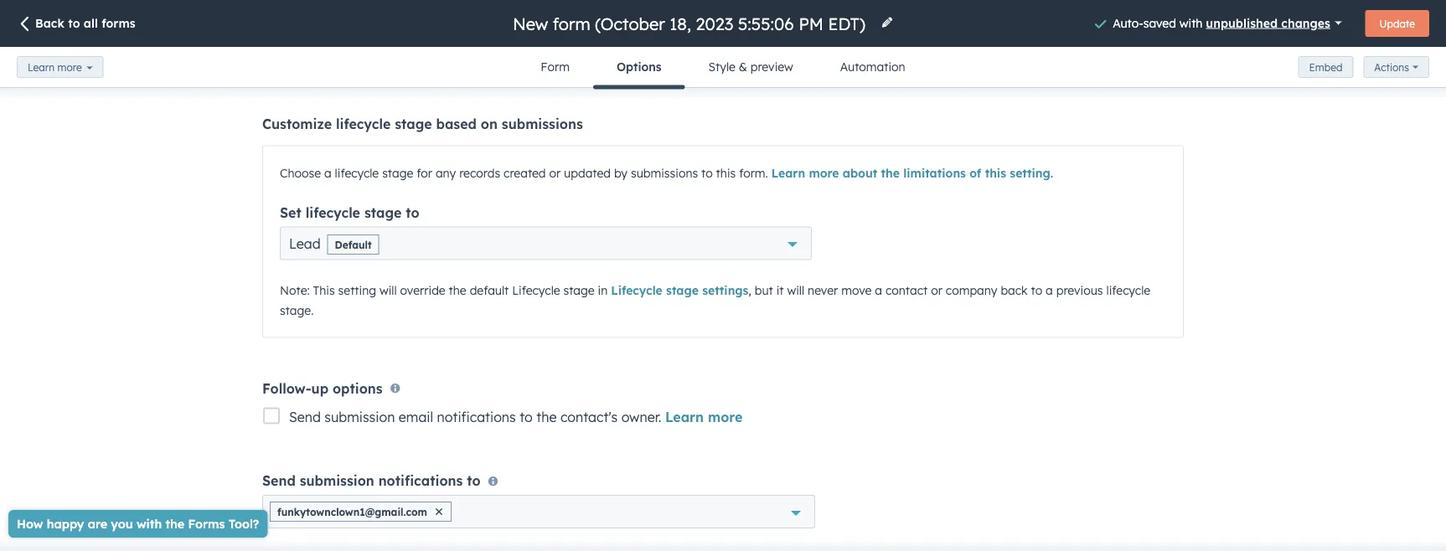 Task type: locate. For each thing, give the bounding box(es) containing it.
stage
[[395, 115, 432, 132], [382, 165, 413, 180], [365, 204, 402, 221], [564, 283, 595, 297], [666, 283, 699, 297]]

notifications up the "close" icon
[[379, 473, 463, 490]]

None field
[[511, 12, 871, 35], [456, 495, 469, 529], [511, 12, 871, 35], [456, 495, 469, 529]]

or right the 'contact' on the right of the page
[[931, 283, 943, 297]]

this
[[313, 283, 335, 297]]

will for setting
[[380, 283, 397, 297]]

1 vertical spatial submission
[[300, 473, 374, 490]]

1 this from the left
[[716, 165, 736, 180]]

lifecycle up set lifecycle stage to at the left
[[335, 165, 379, 180]]

email
[[399, 409, 433, 426]]

of
[[970, 165, 982, 180]]

to inside page section 'element'
[[68, 16, 80, 31]]

0 vertical spatial submissions
[[502, 115, 583, 132]]

1 vertical spatial more
[[809, 165, 839, 180]]

follow-
[[262, 380, 311, 397]]

or for created
[[549, 165, 561, 180]]

lifecycle inside , but it will never move a contact or company back to a previous lifecycle stage.
[[1107, 283, 1151, 297]]

the for note: this setting will override the default lifecycle stage in lifecycle stage settings
[[449, 283, 467, 297]]

or
[[549, 165, 561, 180], [931, 283, 943, 297]]

note: this setting will override the default lifecycle stage in lifecycle stage settings
[[280, 283, 749, 297]]

settings
[[703, 283, 749, 297]]

updated
[[564, 165, 611, 180]]

send down the up
[[289, 409, 321, 426]]

to right back
[[1031, 283, 1043, 297]]

default
[[335, 239, 372, 251]]

0 horizontal spatial submissions
[[502, 115, 583, 132]]

1 vertical spatial the
[[449, 283, 467, 297]]

1 will from the left
[[380, 283, 397, 297]]

1 horizontal spatial the
[[537, 409, 557, 426]]

the left default on the left of the page
[[449, 283, 467, 297]]

company
[[946, 283, 998, 297]]

learn more button
[[17, 56, 104, 78]]

setting.
[[1010, 165, 1054, 180]]

submissions right by
[[631, 165, 698, 180]]

all
[[84, 16, 98, 31]]

based
[[436, 115, 477, 132]]

will for it
[[787, 283, 805, 297]]

override
[[400, 283, 446, 297]]

customize
[[262, 115, 332, 132]]

learn down "back"
[[28, 61, 55, 73]]

lifecycle right previous
[[1107, 283, 1151, 297]]

will
[[380, 283, 397, 297], [787, 283, 805, 297]]

forms
[[102, 16, 135, 31]]

actions
[[1375, 61, 1410, 73]]

never
[[808, 283, 838, 297]]

stage left settings
[[666, 283, 699, 297]]

0 horizontal spatial will
[[380, 283, 397, 297]]

1 vertical spatial learn
[[772, 165, 806, 180]]

move
[[842, 283, 872, 297]]

1 horizontal spatial or
[[931, 283, 943, 297]]

by
[[614, 165, 628, 180]]

stage left "for"
[[382, 165, 413, 180]]

this
[[716, 165, 736, 180], [985, 165, 1007, 180]]

lifecycle up default
[[306, 204, 360, 221]]

more
[[57, 61, 82, 73], [809, 165, 839, 180], [708, 409, 743, 426]]

learn right "owner." at the left bottom of the page
[[665, 409, 704, 426]]

1 horizontal spatial submissions
[[631, 165, 698, 180]]

send up funkytownclown1@gmail.com
[[262, 473, 296, 490]]

notifications
[[437, 409, 516, 426], [379, 473, 463, 490]]

submissions
[[502, 115, 583, 132], [631, 165, 698, 180]]

stage left based
[[395, 115, 432, 132]]

to inside , but it will never move a contact or company back to a previous lifecycle stage.
[[1031, 283, 1043, 297]]

page section element
[[0, 0, 1447, 89]]

notifications right email
[[437, 409, 516, 426]]

a right choose at the top left of the page
[[324, 165, 332, 180]]

records
[[459, 165, 500, 180]]

2 vertical spatial learn
[[665, 409, 704, 426]]

a
[[324, 165, 332, 180], [875, 283, 883, 297], [1046, 283, 1053, 297]]

choose a lifecycle stage for any records created or updated by submissions to this form. learn more about the limitations of this setting.
[[280, 165, 1054, 180]]

will right it
[[787, 283, 805, 297]]

lifecycle right in
[[611, 283, 663, 297]]

lifecycle right default on the left of the page
[[512, 283, 560, 297]]

&
[[739, 60, 747, 74]]

to left form.
[[702, 165, 713, 180]]

0 vertical spatial or
[[549, 165, 561, 180]]

0 horizontal spatial lifecycle
[[512, 283, 560, 297]]

1 vertical spatial send
[[262, 473, 296, 490]]

previous
[[1057, 283, 1103, 297]]

0 horizontal spatial learn
[[28, 61, 55, 73]]

limitations
[[904, 165, 966, 180]]

to down send submission email notifications to the contact's owner. learn more
[[467, 473, 481, 490]]

send
[[289, 409, 321, 426], [262, 473, 296, 490]]

1 horizontal spatial more
[[708, 409, 743, 426]]

0 horizontal spatial more
[[57, 61, 82, 73]]

1 horizontal spatial lifecycle
[[611, 283, 663, 297]]

form
[[541, 60, 570, 74]]

a right the move
[[875, 283, 883, 297]]

0 vertical spatial submission
[[325, 409, 395, 426]]

will right setting
[[380, 283, 397, 297]]

submission down options
[[325, 409, 395, 426]]

submission up funkytownclown1@gmail.com
[[300, 473, 374, 490]]

lifecycle stage settings link
[[611, 283, 749, 297]]

stage left in
[[564, 283, 595, 297]]

back to all forms
[[35, 16, 135, 31]]

the for send submission email notifications to the contact's owner. learn more
[[537, 409, 557, 426]]

0 vertical spatial learn
[[28, 61, 55, 73]]

0 horizontal spatial this
[[716, 165, 736, 180]]

send submission notifications to
[[262, 473, 481, 490]]

style & preview
[[709, 60, 794, 74]]

1 vertical spatial or
[[931, 283, 943, 297]]

this left form.
[[716, 165, 736, 180]]

auto-
[[1113, 15, 1144, 30]]

unpublished
[[1206, 15, 1278, 30]]

submission
[[325, 409, 395, 426], [300, 473, 374, 490]]

0 vertical spatial more
[[57, 61, 82, 73]]

0 horizontal spatial or
[[549, 165, 561, 180]]

setting
[[338, 283, 376, 297]]

send for send submission notifications to
[[262, 473, 296, 490]]

any
[[436, 165, 456, 180]]

, but it will never move a contact or company back to a previous lifecycle stage.
[[280, 283, 1151, 318]]

actions button
[[1364, 56, 1430, 78]]

or inside , but it will never move a contact or company back to a previous lifecycle stage.
[[931, 283, 943, 297]]

stage up default
[[365, 204, 402, 221]]

navigation containing form
[[517, 47, 929, 89]]

note:
[[280, 283, 310, 297]]

2 vertical spatial more
[[708, 409, 743, 426]]

embed
[[1310, 61, 1343, 73]]

learn right form.
[[772, 165, 806, 180]]

close image
[[436, 509, 443, 515]]

to
[[68, 16, 80, 31], [702, 165, 713, 180], [406, 204, 420, 221], [1031, 283, 1043, 297], [520, 409, 533, 426], [467, 473, 481, 490]]

changes
[[1282, 15, 1331, 30]]

lifecycle right customize
[[336, 115, 391, 132]]

learn
[[28, 61, 55, 73], [772, 165, 806, 180], [665, 409, 704, 426]]

lifecycle
[[336, 115, 391, 132], [335, 165, 379, 180], [306, 204, 360, 221], [1107, 283, 1151, 297]]

0 vertical spatial the
[[881, 165, 900, 180]]

follow-up options
[[262, 380, 383, 397]]

to left all
[[68, 16, 80, 31]]

or right created at the left top
[[549, 165, 561, 180]]

set
[[280, 204, 302, 221]]

embed button
[[1299, 56, 1354, 78]]

this right the "of"
[[985, 165, 1007, 180]]

1 horizontal spatial this
[[985, 165, 1007, 180]]

lifecycle
[[512, 283, 560, 297], [611, 283, 663, 297]]

will inside , but it will never move a contact or company back to a previous lifecycle stage.
[[787, 283, 805, 297]]

unpublished changes
[[1206, 15, 1331, 30]]

1 horizontal spatial will
[[787, 283, 805, 297]]

submissions up created at the left top
[[502, 115, 583, 132]]

more inside button
[[57, 61, 82, 73]]

2 will from the left
[[787, 283, 805, 297]]

contact's
[[561, 409, 618, 426]]

funkytownclown1@gmail.com
[[277, 506, 427, 518]]

1 vertical spatial submissions
[[631, 165, 698, 180]]

submission for notifications
[[300, 473, 374, 490]]

2 this from the left
[[985, 165, 1007, 180]]

0 vertical spatial send
[[289, 409, 321, 426]]

a left previous
[[1046, 283, 1053, 297]]

2 horizontal spatial more
[[809, 165, 839, 180]]

2 lifecycle from the left
[[611, 283, 663, 297]]

the left contact's
[[537, 409, 557, 426]]

2 vertical spatial the
[[537, 409, 557, 426]]

2 horizontal spatial learn
[[772, 165, 806, 180]]

lead
[[289, 235, 321, 252]]

about
[[843, 165, 878, 180]]

the right about
[[881, 165, 900, 180]]

navigation
[[517, 47, 929, 89]]

0 horizontal spatial the
[[449, 283, 467, 297]]

the
[[881, 165, 900, 180], [449, 283, 467, 297], [537, 409, 557, 426]]



Task type: vqa. For each thing, say whether or not it's contained in the screenshot.
Test on the top left of page
no



Task type: describe. For each thing, give the bounding box(es) containing it.
preview
[[751, 60, 794, 74]]

automation button
[[817, 47, 929, 87]]

style
[[709, 60, 736, 74]]

it
[[777, 283, 784, 297]]

but
[[755, 283, 773, 297]]

1 horizontal spatial learn
[[665, 409, 704, 426]]

on
[[481, 115, 498, 132]]

2 horizontal spatial a
[[1046, 283, 1053, 297]]

style & preview button
[[685, 47, 817, 87]]

automation
[[840, 60, 906, 74]]

for
[[417, 165, 432, 180]]

2 horizontal spatial the
[[881, 165, 900, 180]]

saved
[[1144, 15, 1177, 30]]

send for send submission email notifications to the contact's owner. learn more
[[289, 409, 321, 426]]

options
[[333, 380, 383, 397]]

navigation inside page section 'element'
[[517, 47, 929, 89]]

learn more link
[[665, 409, 743, 426]]

1 horizontal spatial a
[[875, 283, 883, 297]]

or for contact
[[931, 283, 943, 297]]

back
[[1001, 283, 1028, 297]]

learn inside button
[[28, 61, 55, 73]]

set lifecycle stage to
[[280, 204, 420, 221]]

to down "for"
[[406, 204, 420, 221]]

learn more about the limitations of this setting. link
[[772, 165, 1054, 180]]

submission for email
[[325, 409, 395, 426]]

owner.
[[622, 409, 662, 426]]

1 lifecycle from the left
[[512, 283, 560, 297]]

form.
[[739, 165, 768, 180]]

1 vertical spatial notifications
[[379, 473, 463, 490]]

send submission email notifications to the contact's owner. learn more
[[289, 409, 743, 426]]

customize lifecycle stage based on submissions
[[262, 115, 583, 132]]

update
[[1380, 17, 1416, 30]]

stage.
[[280, 303, 314, 318]]

learn more
[[28, 61, 82, 73]]

options
[[617, 60, 662, 74]]

to left contact's
[[520, 409, 533, 426]]

back
[[35, 16, 64, 31]]

update button
[[1366, 10, 1430, 37]]

contact
[[886, 283, 928, 297]]

,
[[749, 283, 752, 297]]

created
[[504, 165, 546, 180]]

auto-saved with
[[1113, 15, 1206, 30]]

options button
[[593, 47, 685, 89]]

form button
[[517, 47, 593, 87]]

up
[[311, 380, 329, 397]]

unpublished changes button
[[1206, 11, 1342, 35]]

back to all forms link
[[17, 15, 135, 34]]

in
[[598, 283, 608, 297]]

default
[[470, 283, 509, 297]]

with
[[1180, 15, 1203, 30]]

0 horizontal spatial a
[[324, 165, 332, 180]]

choose
[[280, 165, 321, 180]]

0 vertical spatial notifications
[[437, 409, 516, 426]]

set lifecycle stage to element
[[280, 227, 812, 260]]



